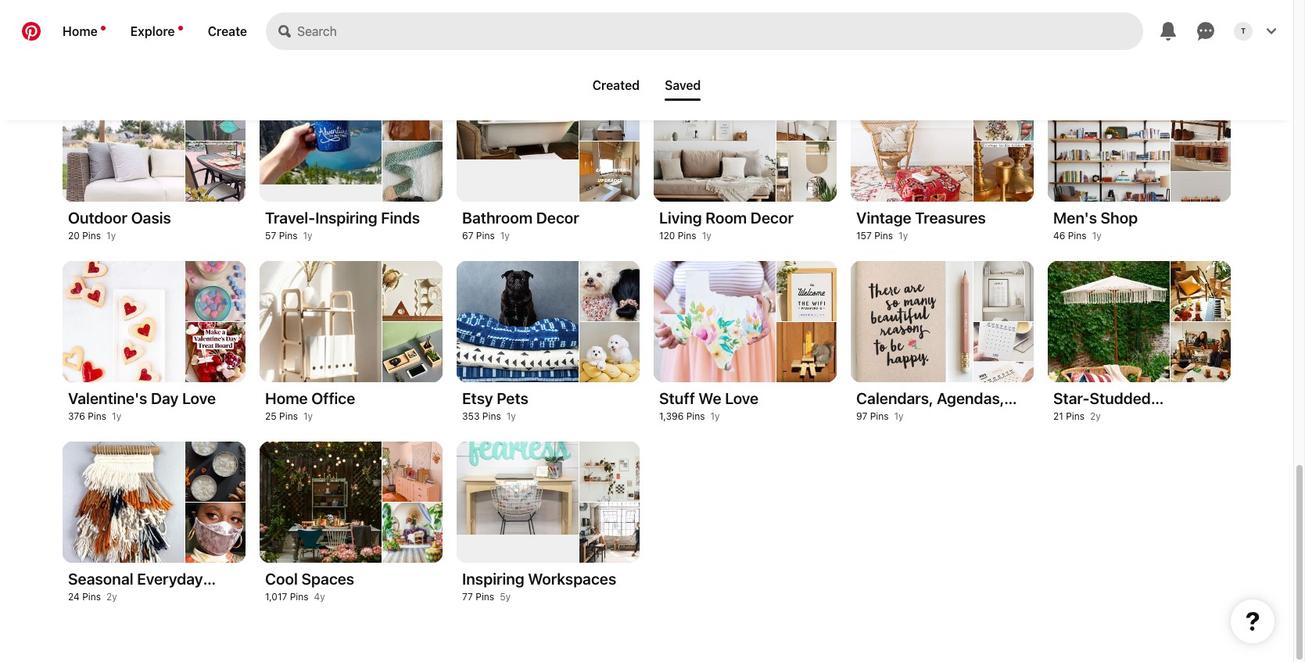 Task type: vqa. For each thing, say whether or not it's contained in the screenshot.


Task type: describe. For each thing, give the bounding box(es) containing it.
181 pins 35w
[[462, 49, 523, 61]]

1 living room decor image from the top
[[777, 81, 837, 140]]

2y for 24 pins 2y
[[106, 591, 117, 603]]

living room decor 120 pins 1y
[[659, 209, 794, 242]]

decor inside living room decor 120 pins 1y
[[751, 209, 794, 227]]

1y inside stuff we love 1,396 pins 1y
[[711, 411, 720, 422]]

create link
[[195, 13, 260, 50]]

77
[[462, 591, 473, 603]]

21
[[1054, 411, 1064, 422]]

created link
[[586, 72, 646, 99]]

20
[[68, 230, 80, 242]]

2 valentine's day love image from the top
[[186, 322, 246, 382]]

office
[[311, 390, 355, 407]]

room
[[706, 209, 747, 227]]

pins inside cool spaces 1,017 pins 4y
[[290, 591, 309, 603]]

decor inside bathroom decor 67 pins 1y
[[536, 209, 579, 227]]

storage and organization image
[[974, 0, 1034, 21]]

2 calendars, agendas, and cards image from the top
[[974, 322, 1034, 382]]

5y
[[500, 591, 511, 603]]

94 pins 1y
[[856, 49, 905, 61]]

cool spaces 1,017 pins 4y
[[265, 570, 354, 603]]

pins inside etsy pets 353 pins 1y
[[482, 411, 501, 422]]

4y
[[314, 591, 325, 603]]

pins inside living room decor 120 pins 1y
[[678, 230, 697, 242]]

1 seasonal everyday finds image from the top
[[186, 442, 246, 502]]

bathroom
[[462, 209, 533, 227]]

pins inside travel-inspiring finds 57 pins 1y
[[279, 230, 298, 242]]

2 living room decor image from the top
[[777, 141, 837, 202]]

1y right 94
[[895, 49, 905, 61]]

workspaces
[[528, 570, 617, 588]]

travel-
[[265, 209, 315, 227]]

2 etsy pets image from the top
[[580, 322, 640, 382]]

explore link
[[118, 13, 195, 50]]

2 men's shop image from the top
[[1171, 141, 1231, 202]]

saved link
[[659, 72, 707, 101]]

1 star-studded collaborations image from the top
[[1171, 261, 1231, 321]]

1 vintage treasures image from the top
[[974, 81, 1034, 140]]

etsy
[[462, 390, 493, 407]]

yum! recipes to share 2,013 pins 35w
[[265, 28, 426, 61]]

1 valentine's day love image from the top
[[186, 261, 246, 321]]

notifications image
[[178, 26, 183, 31]]

1y right "97"
[[894, 411, 904, 422]]

21 pins 2y
[[1054, 411, 1101, 422]]

1 calendars, agendas, and cards image from the top
[[974, 261, 1034, 321]]

pins inside everyday staples 64 pins 1y
[[1068, 49, 1087, 61]]

staples
[[1123, 28, 1177, 46]]

35w inside yum! recipes to share 2,013 pins 35w
[[316, 49, 335, 61]]

1 men's shop image from the top
[[1171, 81, 1231, 140]]

yum!
[[265, 28, 302, 46]]

pins right the 607
[[679, 49, 698, 61]]

1y inside men's shop 46 pins 1y
[[1092, 230, 1102, 242]]

everyday staples image
[[1171, 0, 1231, 21]]

finds
[[381, 209, 420, 227]]

inspiring workspaces 77 pins 5y
[[462, 570, 617, 603]]

etsy pets 353 pins 1y
[[462, 390, 529, 422]]

1y inside everyday staples 64 pins 1y
[[1092, 49, 1102, 61]]

travel-inspiring finds 57 pins 1y
[[265, 209, 420, 242]]

outdoor
[[68, 209, 128, 227]]

shop
[[1101, 209, 1138, 227]]

2 inspiring workspaces image from the top
[[580, 503, 640, 563]]

pins right "97"
[[870, 411, 889, 422]]

saved
[[665, 78, 701, 92]]

2 vintage treasures image from the top
[[974, 141, 1034, 202]]

Search text field
[[297, 13, 1143, 50]]

we
[[699, 390, 722, 407]]

24
[[68, 591, 80, 603]]

2 star-studded collaborations image from the top
[[1171, 322, 1231, 382]]

97
[[856, 411, 868, 422]]

46
[[1054, 230, 1066, 242]]

men's
[[1054, 209, 1097, 227]]

94
[[856, 49, 868, 61]]

recipes
[[306, 28, 362, 46]]

valentine's
[[68, 390, 147, 407]]

353
[[462, 411, 480, 422]]

pins inside stuff we love 1,396 pins 1y
[[686, 411, 705, 422]]

pins right 94
[[871, 49, 890, 61]]

1y inside living room decor 120 pins 1y
[[702, 230, 712, 242]]

notifications image
[[101, 26, 105, 31]]

day
[[151, 390, 179, 407]]

64
[[1054, 49, 1066, 61]]

1 travel-inspiring finds image from the top
[[383, 81, 443, 140]]

living
[[659, 209, 702, 227]]

created
[[593, 78, 640, 92]]

search icon image
[[279, 25, 291, 38]]

love for stuff we love
[[725, 390, 759, 407]]

2 35w from the left
[[504, 49, 523, 61]]



Task type: locate. For each thing, give the bounding box(es) containing it.
pins right 25
[[279, 411, 298, 422]]

2 seasonal everyday finds image from the top
[[186, 503, 246, 563]]

1y down everyday
[[1092, 49, 1102, 61]]

men's shop 46 pins 1y
[[1054, 209, 1138, 242]]

2y right 24
[[106, 591, 117, 603]]

pins right 67
[[476, 230, 495, 242]]

1 vertical spatial travel-inspiring finds image
[[383, 141, 443, 202]]

pets
[[497, 390, 529, 407]]

157
[[856, 230, 872, 242]]

calendars, agendas, and cards image
[[974, 261, 1034, 321], [974, 322, 1034, 382]]

spring
[[68, 28, 115, 46]]

travel-inspiring finds image down share on the left
[[383, 81, 443, 140]]

bathroom decor image
[[580, 81, 640, 140], [580, 141, 640, 202]]

pins inside inspiring workspaces 77 pins 5y
[[476, 591, 494, 603]]

outdoor oasis 20 pins 1y
[[68, 209, 171, 242]]

pins right 353
[[482, 411, 501, 422]]

decor right room
[[751, 209, 794, 227]]

pins inside bathroom decor 67 pins 1y
[[476, 230, 495, 242]]

1y inside vintage treasures 157 pins 1y
[[899, 230, 908, 242]]

cool spaces image
[[383, 442, 443, 502], [383, 503, 443, 563]]

travel-inspiring finds image
[[383, 81, 443, 140], [383, 141, 443, 202]]

home for home
[[63, 24, 98, 38]]

everyday
[[1054, 28, 1120, 46]]

home
[[63, 24, 98, 38], [265, 390, 308, 407]]

2 bathroom decor image from the top
[[580, 141, 640, 202]]

1y down room
[[702, 230, 712, 242]]

97 pins 1y
[[856, 411, 904, 422]]

35w
[[316, 49, 335, 61], [504, 49, 523, 61]]

0 horizontal spatial home
[[63, 24, 98, 38]]

love inside valentine's day love 376 pins 1y
[[182, 390, 216, 407]]

1 vertical spatial seasonal everyday finds image
[[186, 503, 246, 563]]

2y right 21
[[1090, 411, 1101, 422]]

2y for 21 pins 2y
[[1090, 411, 1101, 422]]

1 vertical spatial inspiring
[[462, 570, 525, 588]]

1 vertical spatial home office image
[[383, 322, 443, 382]]

181
[[462, 49, 477, 61]]

1 vertical spatial men's shop image
[[1171, 141, 1231, 202]]

1 vertical spatial outdoor oasis image
[[186, 141, 246, 202]]

1y inside valentine's day love 376 pins 1y
[[112, 411, 121, 422]]

pins inside vintage treasures 157 pins 1y
[[875, 230, 893, 242]]

35w right the 181
[[504, 49, 523, 61]]

pins inside home office 25 pins 1y
[[279, 411, 298, 422]]

pins right 376
[[88, 411, 106, 422]]

376
[[68, 411, 85, 422]]

pins inside yum! recipes to share 2,013 pins 35w
[[292, 49, 311, 61]]

inspiring workspaces image
[[580, 442, 640, 502], [580, 503, 640, 563]]

love inside stuff we love 1,396 pins 1y
[[725, 390, 759, 407]]

living room decor image
[[777, 81, 837, 140], [777, 141, 837, 202]]

valentine's day love image
[[186, 261, 246, 321], [186, 322, 246, 382]]

1 horizontal spatial 35w
[[504, 49, 523, 61]]

1 vertical spatial bathroom decor image
[[580, 141, 640, 202]]

pins right 24
[[82, 591, 101, 603]]

treasures
[[915, 209, 986, 227]]

home for home office 25 pins 1y
[[265, 390, 308, 407]]

men's shop image
[[1171, 81, 1231, 140], [1171, 141, 1231, 202]]

pins right 57
[[279, 230, 298, 242]]

0 vertical spatial calendars, agendas, and cards image
[[974, 261, 1034, 321]]

0 vertical spatial men's shop image
[[1171, 81, 1231, 140]]

2 home office image from the top
[[383, 322, 443, 382]]

love right day
[[182, 390, 216, 407]]

0 vertical spatial vintage treasures image
[[974, 81, 1034, 140]]

0 vertical spatial bathroom decor image
[[580, 81, 640, 140]]

1 decor from the left
[[536, 209, 579, 227]]

1y down outdoor
[[106, 230, 116, 242]]

etsy pets image
[[580, 261, 640, 321], [580, 322, 640, 382]]

0 vertical spatial cool spaces image
[[383, 442, 443, 502]]

0 vertical spatial outdoor oasis image
[[186, 81, 246, 140]]

home left notifications icon
[[63, 24, 98, 38]]

home up 25
[[265, 390, 308, 407]]

vintage
[[856, 209, 912, 227]]

easter image
[[580, 0, 640, 21]]

35w down recipes
[[316, 49, 335, 61]]

2 decor from the left
[[751, 209, 794, 227]]

1 vertical spatial valentine's day love image
[[186, 322, 246, 382]]

1y inside home office 25 pins 1y
[[303, 411, 313, 422]]

everyday staples 64 pins 1y
[[1054, 28, 1177, 61]]

oasis
[[131, 209, 171, 227]]

share
[[384, 28, 426, 46]]

24 pins 2y
[[68, 591, 117, 603]]

2y
[[1090, 411, 1101, 422], [106, 591, 117, 603]]

25
[[265, 411, 277, 422]]

1 vertical spatial stuff we love image
[[777, 322, 837, 382]]

1 vertical spatial living room decor image
[[777, 141, 837, 202]]

0 vertical spatial travel-inspiring finds image
[[383, 81, 443, 140]]

2 outdoor oasis image from the top
[[186, 141, 246, 202]]

plants & planters image
[[777, 0, 837, 21]]

vintage treasures 157 pins 1y
[[856, 209, 986, 242]]

tara schultz image
[[1234, 22, 1253, 41]]

1 etsy pets image from the top
[[580, 261, 640, 321]]

pins down we
[[686, 411, 705, 422]]

yum! recipes to share image
[[383, 0, 443, 21]]

1y down we
[[711, 411, 720, 422]]

1 love from the left
[[182, 390, 216, 407]]

pins right 77
[[476, 591, 494, 603]]

1y inside travel-inspiring finds 57 pins 1y
[[303, 230, 313, 242]]

1y inside outdoor oasis 20 pins 1y
[[106, 230, 116, 242]]

1 outdoor oasis image from the top
[[186, 81, 246, 140]]

home office image
[[383, 261, 443, 321], [383, 322, 443, 382]]

pins
[[292, 49, 311, 61], [480, 49, 498, 61], [679, 49, 698, 61], [871, 49, 890, 61], [1068, 49, 1087, 61], [82, 230, 101, 242], [279, 230, 298, 242], [476, 230, 495, 242], [678, 230, 697, 242], [875, 230, 893, 242], [1068, 230, 1087, 242], [88, 411, 106, 422], [279, 411, 298, 422], [482, 411, 501, 422], [686, 411, 705, 422], [870, 411, 889, 422], [1066, 411, 1085, 422], [82, 591, 101, 603], [290, 591, 309, 603], [476, 591, 494, 603]]

vintage treasures image
[[974, 81, 1034, 140], [974, 141, 1034, 202]]

0 vertical spatial etsy pets image
[[580, 261, 640, 321]]

0 vertical spatial seasonal everyday finds image
[[186, 442, 246, 502]]

star-studded collaborations image
[[1171, 261, 1231, 321], [1171, 322, 1231, 382]]

pins inside men's shop 46 pins 1y
[[1068, 230, 1087, 242]]

0 vertical spatial living room decor image
[[777, 81, 837, 140]]

1 home office image from the top
[[383, 261, 443, 321]]

1y down vintage
[[899, 230, 908, 242]]

explore
[[130, 24, 175, 38]]

1y inside bathroom decor 67 pins 1y
[[500, 230, 510, 242]]

1 horizontal spatial love
[[725, 390, 759, 407]]

1 stuff we love image from the top
[[777, 261, 837, 321]]

pins inside outdoor oasis 20 pins 1y
[[82, 230, 101, 242]]

pins left 4y
[[290, 591, 309, 603]]

2 cool spaces image from the top
[[383, 503, 443, 563]]

love
[[182, 390, 216, 407], [725, 390, 759, 407]]

outdoor oasis image
[[186, 81, 246, 140], [186, 141, 246, 202]]

to
[[366, 28, 380, 46]]

1,396
[[659, 411, 684, 422]]

0 horizontal spatial decor
[[536, 209, 579, 227]]

2,013
[[265, 49, 289, 61]]

1 vertical spatial etsy pets image
[[580, 322, 640, 382]]

1y down men's
[[1092, 230, 1102, 242]]

1 inspiring workspaces image from the top
[[580, 442, 640, 502]]

0 horizontal spatial 2y
[[106, 591, 117, 603]]

1 horizontal spatial home
[[265, 390, 308, 407]]

67
[[462, 230, 474, 242]]

1y inside etsy pets 353 pins 1y
[[507, 411, 516, 422]]

0 vertical spatial star-studded collaborations image
[[1171, 261, 1231, 321]]

love for valentine's day love
[[182, 390, 216, 407]]

pins right 20
[[82, 230, 101, 242]]

1y down office
[[303, 411, 313, 422]]

1 vertical spatial calendars, agendas, and cards image
[[974, 322, 1034, 382]]

1 vertical spatial inspiring workspaces image
[[580, 503, 640, 563]]

pins right the "2,013"
[[292, 49, 311, 61]]

cool
[[265, 570, 298, 588]]

1 vertical spatial home
[[265, 390, 308, 407]]

1 bathroom decor image from the top
[[580, 81, 640, 140]]

valentine's day love 376 pins 1y
[[68, 390, 216, 422]]

0 vertical spatial inspiring workspaces image
[[580, 442, 640, 502]]

1 horizontal spatial decor
[[751, 209, 794, 227]]

1 horizontal spatial inspiring
[[462, 570, 525, 588]]

pins right the 181
[[480, 49, 498, 61]]

1y down valentine's
[[112, 411, 121, 422]]

home inside home office 25 pins 1y
[[265, 390, 308, 407]]

1y down 'pets'
[[507, 411, 516, 422]]

pins inside valentine's day love 376 pins 1y
[[88, 411, 106, 422]]

decor right bathroom at the top left of page
[[536, 209, 579, 227]]

0 horizontal spatial inspiring
[[315, 209, 378, 227]]

0 vertical spatial valentine's day love image
[[186, 261, 246, 321]]

0 vertical spatial inspiring
[[315, 209, 378, 227]]

57
[[265, 230, 276, 242]]

inspiring left finds
[[315, 209, 378, 227]]

607
[[659, 49, 676, 61]]

120
[[659, 230, 675, 242]]

spring link
[[62, 0, 246, 67]]

0 vertical spatial 2y
[[1090, 411, 1101, 422]]

0 horizontal spatial 35w
[[316, 49, 335, 61]]

1y down travel-
[[303, 230, 313, 242]]

home office 25 pins 1y
[[265, 390, 355, 422]]

1 vertical spatial vintage treasures image
[[974, 141, 1034, 202]]

home link
[[50, 13, 118, 50]]

0 vertical spatial home
[[63, 24, 98, 38]]

1 horizontal spatial 2y
[[1090, 411, 1101, 422]]

2 stuff we love image from the top
[[777, 322, 837, 382]]

inspiring inside inspiring workspaces 77 pins 5y
[[462, 570, 525, 588]]

1,017
[[265, 591, 287, 603]]

0 vertical spatial stuff we love image
[[777, 261, 837, 321]]

stuff
[[659, 390, 695, 407]]

1 vertical spatial 2y
[[106, 591, 117, 603]]

stuff we love image
[[777, 261, 837, 321], [777, 322, 837, 382]]

1 35w from the left
[[316, 49, 335, 61]]

inspiring inside travel-inspiring finds 57 pins 1y
[[315, 209, 378, 227]]

1y
[[703, 49, 713, 61], [895, 49, 905, 61], [1092, 49, 1102, 61], [106, 230, 116, 242], [303, 230, 313, 242], [500, 230, 510, 242], [702, 230, 712, 242], [899, 230, 908, 242], [1092, 230, 1102, 242], [112, 411, 121, 422], [303, 411, 313, 422], [507, 411, 516, 422], [711, 411, 720, 422], [894, 411, 904, 422]]

1 vertical spatial cool spaces image
[[383, 503, 443, 563]]

decor
[[536, 209, 579, 227], [751, 209, 794, 227]]

inspiring up the 5y
[[462, 570, 525, 588]]

spaces
[[302, 570, 354, 588]]

pins right '46' on the top of the page
[[1068, 230, 1087, 242]]

1y up "saved" link
[[703, 49, 713, 61]]

2 love from the left
[[725, 390, 759, 407]]

1 vertical spatial star-studded collaborations image
[[1171, 322, 1231, 382]]

create
[[208, 24, 247, 38]]

travel-inspiring finds image up finds
[[383, 141, 443, 202]]

inspiring
[[315, 209, 378, 227], [462, 570, 525, 588]]

0 horizontal spatial love
[[182, 390, 216, 407]]

pins right 21
[[1066, 411, 1085, 422]]

stuff we love 1,396 pins 1y
[[659, 390, 759, 422]]

bathroom decor 67 pins 1y
[[462, 209, 579, 242]]

607 pins 1y
[[659, 49, 713, 61]]

2 travel-inspiring finds image from the top
[[383, 141, 443, 202]]

pins down living
[[678, 230, 697, 242]]

pins right 64
[[1068, 49, 1087, 61]]

pins down vintage
[[875, 230, 893, 242]]

love right we
[[725, 390, 759, 407]]

seasonal everyday finds image
[[186, 442, 246, 502], [186, 503, 246, 563]]

1 cool spaces image from the top
[[383, 442, 443, 502]]

0 vertical spatial home office image
[[383, 261, 443, 321]]

1y down bathroom at the top left of page
[[500, 230, 510, 242]]



